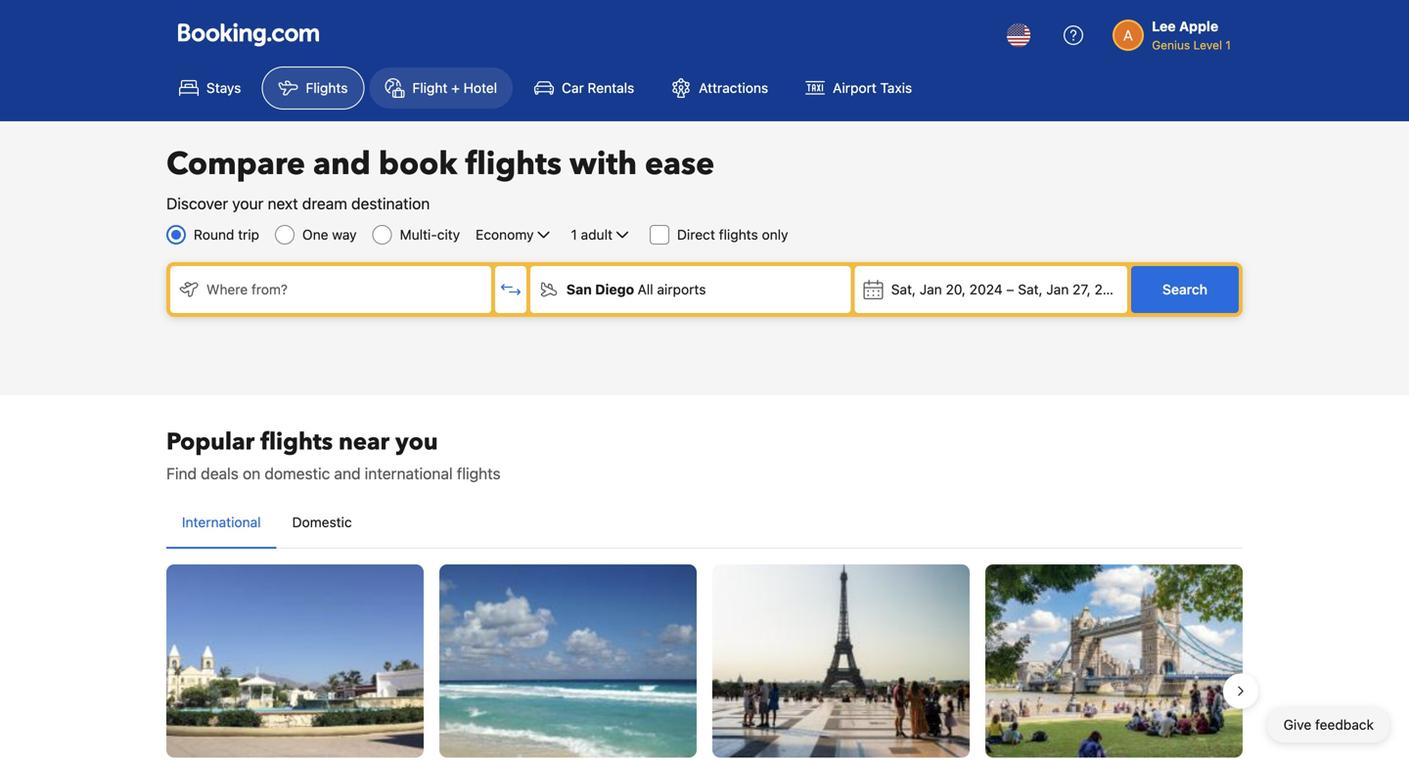 Task type: locate. For each thing, give the bounding box(es) containing it.
lee
[[1152, 18, 1176, 34]]

flights right the international
[[457, 464, 501, 483]]

flights
[[465, 143, 562, 185], [719, 227, 758, 243], [260, 426, 333, 459], [457, 464, 501, 483]]

sat,
[[891, 281, 916, 298], [1018, 281, 1043, 298]]

tab list
[[166, 497, 1243, 550]]

1 vertical spatial 1
[[571, 227, 577, 243]]

flight
[[413, 80, 448, 96]]

1 horizontal spatial jan
[[1047, 281, 1069, 298]]

car rentals link
[[518, 67, 651, 110]]

san diego to london image
[[986, 565, 1243, 758]]

apple
[[1179, 18, 1219, 34]]

deals
[[201, 464, 239, 483]]

0 horizontal spatial 1
[[571, 227, 577, 243]]

rentals
[[588, 80, 634, 96]]

1 horizontal spatial 2024
[[1095, 281, 1128, 298]]

1 adult
[[571, 227, 613, 243]]

region
[[151, 557, 1259, 762]]

1 horizontal spatial 1
[[1226, 38, 1231, 52]]

sat, right –
[[1018, 281, 1043, 298]]

attractions link
[[655, 67, 785, 110]]

2024 right 27,
[[1095, 281, 1128, 298]]

2024
[[970, 281, 1003, 298], [1095, 281, 1128, 298]]

jan left 27,
[[1047, 281, 1069, 298]]

0 horizontal spatial sat,
[[891, 281, 916, 298]]

next
[[268, 194, 298, 213]]

taxis
[[881, 80, 912, 96]]

only
[[762, 227, 788, 243]]

car rentals
[[562, 80, 634, 96]]

booking.com logo image
[[178, 23, 319, 46], [178, 23, 319, 46]]

stays link
[[162, 67, 258, 110]]

domestic
[[265, 464, 330, 483]]

sat, left 20,
[[891, 281, 916, 298]]

genius
[[1152, 38, 1190, 52]]

san
[[567, 281, 592, 298]]

2024 left –
[[970, 281, 1003, 298]]

1 horizontal spatial sat,
[[1018, 281, 1043, 298]]

airports
[[657, 281, 706, 298]]

–
[[1007, 281, 1015, 298]]

1
[[1226, 38, 1231, 52], [571, 227, 577, 243]]

and inside compare and book flights with ease discover your next dream destination
[[313, 143, 371, 185]]

economy
[[476, 227, 534, 243]]

you
[[395, 426, 438, 459]]

1 right level
[[1226, 38, 1231, 52]]

2 jan from the left
[[1047, 281, 1069, 298]]

0 horizontal spatial jan
[[920, 281, 942, 298]]

+
[[451, 80, 460, 96]]

flights link
[[262, 67, 365, 110]]

flights
[[306, 80, 348, 96]]

flights up economy
[[465, 143, 562, 185]]

where from?
[[207, 281, 288, 298]]

city
[[437, 227, 460, 243]]

and
[[313, 143, 371, 185], [334, 464, 361, 483]]

on
[[243, 464, 261, 483]]

and up dream
[[313, 143, 371, 185]]

san diego to cancún image
[[439, 565, 697, 758]]

way
[[332, 227, 357, 243]]

airport taxis link
[[789, 67, 929, 110]]

compare
[[166, 143, 305, 185]]

1 2024 from the left
[[970, 281, 1003, 298]]

1 left adult
[[571, 227, 577, 243]]

round
[[194, 227, 234, 243]]

2 sat, from the left
[[1018, 281, 1043, 298]]

0 vertical spatial 1
[[1226, 38, 1231, 52]]

jan left 20,
[[920, 281, 942, 298]]

and down near
[[334, 464, 361, 483]]

search
[[1163, 281, 1208, 298]]

0 horizontal spatial 2024
[[970, 281, 1003, 298]]

find
[[166, 464, 197, 483]]

jan
[[920, 281, 942, 298], [1047, 281, 1069, 298]]

1 vertical spatial and
[[334, 464, 361, 483]]

0 vertical spatial and
[[313, 143, 371, 185]]



Task type: describe. For each thing, give the bounding box(es) containing it.
and inside "popular flights near you find deals on domestic and international flights"
[[334, 464, 361, 483]]

destination
[[351, 194, 430, 213]]

popular flights near you find deals on domestic and international flights
[[166, 426, 501, 483]]

diego
[[595, 281, 634, 298]]

sat, jan 20, 2024 – sat, jan 27, 2024 button
[[855, 266, 1128, 313]]

ease
[[645, 143, 715, 185]]

international
[[365, 464, 453, 483]]

direct flights only
[[677, 227, 788, 243]]

1 inside the lee apple genius level 1
[[1226, 38, 1231, 52]]

your
[[232, 194, 264, 213]]

feedback
[[1316, 717, 1374, 733]]

one way
[[302, 227, 357, 243]]

hotel
[[464, 80, 497, 96]]

stays
[[207, 80, 241, 96]]

adult
[[581, 227, 613, 243]]

give
[[1284, 717, 1312, 733]]

flight + hotel
[[413, 80, 497, 96]]

2 2024 from the left
[[1095, 281, 1128, 298]]

near
[[339, 426, 390, 459]]

1 jan from the left
[[920, 281, 942, 298]]

compare and book flights with ease discover your next dream destination
[[166, 143, 715, 213]]

direct
[[677, 227, 715, 243]]

with
[[570, 143, 637, 185]]

book
[[379, 143, 458, 185]]

flights left only
[[719, 227, 758, 243]]

1 sat, from the left
[[891, 281, 916, 298]]

sat, jan 20, 2024 – sat, jan 27, 2024
[[891, 281, 1128, 298]]

attractions
[[699, 80, 768, 96]]

1 inside dropdown button
[[571, 227, 577, 243]]

san diego all airports
[[567, 281, 706, 298]]

car
[[562, 80, 584, 96]]

level
[[1194, 38, 1223, 52]]

airport taxis
[[833, 80, 912, 96]]

discover
[[166, 194, 228, 213]]

international
[[182, 514, 261, 531]]

multi-
[[400, 227, 437, 243]]

give feedback button
[[1268, 708, 1390, 743]]

from?
[[251, 281, 288, 298]]

where from? button
[[170, 266, 491, 313]]

san diego to san josé del cabo image
[[166, 565, 424, 758]]

multi-city
[[400, 227, 460, 243]]

domestic button
[[277, 497, 368, 548]]

give feedback
[[1284, 717, 1374, 733]]

round trip
[[194, 227, 259, 243]]

trip
[[238, 227, 259, 243]]

1 adult button
[[569, 223, 634, 247]]

domestic
[[292, 514, 352, 531]]

san diego to paris image
[[713, 565, 970, 758]]

tab list containing international
[[166, 497, 1243, 550]]

all
[[638, 281, 653, 298]]

27,
[[1073, 281, 1091, 298]]

flights inside compare and book flights with ease discover your next dream destination
[[465, 143, 562, 185]]

search button
[[1131, 266, 1239, 313]]

airport
[[833, 80, 877, 96]]

20,
[[946, 281, 966, 298]]

international button
[[166, 497, 277, 548]]

one
[[302, 227, 328, 243]]

flight + hotel link
[[368, 67, 514, 110]]

where
[[207, 281, 248, 298]]

dream
[[302, 194, 347, 213]]

lee apple genius level 1
[[1152, 18, 1231, 52]]

flights up domestic
[[260, 426, 333, 459]]

popular
[[166, 426, 255, 459]]



Task type: vqa. For each thing, say whether or not it's contained in the screenshot.
(COVID-
no



